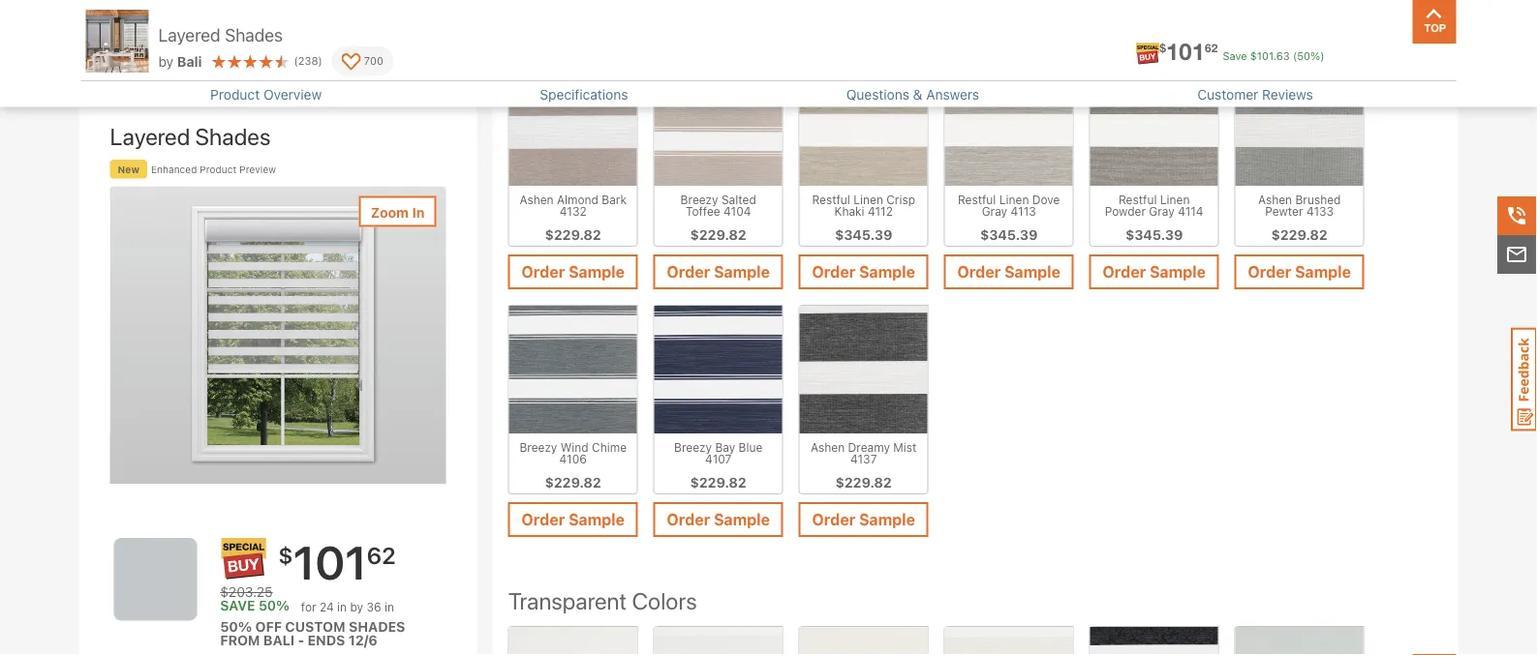 Task type: vqa. For each thing, say whether or not it's contained in the screenshot.
Order
yes



Task type: describe. For each thing, give the bounding box(es) containing it.
enhanced
[[151, 164, 197, 175]]

preview
[[240, 164, 276, 175]]

0 horizontal spatial $
[[278, 542, 293, 570]]

order for breezy bay blue 4107 $229.82
[[667, 511, 710, 529]]

restful linen crisp khaki 4112 $345.39
[[812, 193, 916, 243]]

4113
[[1011, 204, 1036, 218]]

order for ashen brushed pewter 4133 $229.82
[[1248, 263, 1292, 281]]

breezy salted toffee 4104 $229.82
[[681, 193, 756, 243]]

0 horizontal spatial (
[[294, 55, 298, 67]]

order for restful linen dove gray 4113 $345.39
[[958, 263, 1001, 281]]

bali
[[263, 633, 295, 649]]

4114
[[1178, 204, 1204, 218]]

chime
[[592, 441, 627, 454]]

salted
[[722, 193, 756, 206]]

0 vertical spatial layered
[[158, 24, 220, 45]]

bark
[[602, 193, 627, 206]]

50% inside $203.25 save 50%
[[259, 599, 290, 615]]

sample for breezy salted toffee 4104 $229.82
[[714, 263, 770, 281]]

order sample button for ashen dreamy mist 4137 $229.82
[[799, 503, 929, 538]]

4106
[[560, 452, 587, 466]]

1 horizontal spatial (
[[1293, 49, 1297, 62]]

$229.82 for breezy wind chime 4106 $229.82
[[545, 475, 601, 491]]

4132
[[560, 204, 587, 218]]

zoom in
[[371, 204, 425, 220]]

%)
[[1311, 49, 1325, 62]]

breezy for breezy salted toffee 4104 $229.82
[[681, 193, 719, 206]]

for
[[301, 601, 316, 615]]

0 horizontal spatial 101
[[293, 536, 367, 590]]

ashen for ashen dreamy mist 4137 $229.82
[[811, 441, 845, 454]]

answers
[[927, 86, 980, 102]]

transparent colors
[[508, 588, 697, 615]]

zoom
[[371, 204, 409, 220]]

sample for breezy bay blue 4107 $229.82
[[714, 511, 770, 529]]

order for restful linen crisp khaki 4112 $345.39
[[812, 263, 856, 281]]

specifications
[[540, 86, 628, 102]]

linen for restful linen powder gray 4114 $345.39
[[1161, 193, 1190, 206]]

$203.25 save 50%
[[220, 585, 290, 615]]

gray for restful linen dove gray 4113 $345.39
[[982, 204, 1008, 218]]

restful linen powder gray 4114 $345.39
[[1105, 193, 1204, 243]]

2 special buy badge image from the left
[[221, 539, 266, 580]]

0 vertical spatial layered shades
[[158, 24, 283, 45]]

700
[[364, 55, 384, 67]]

( 238 )
[[294, 55, 322, 67]]

questions & answers link
[[847, 86, 980, 102]]

feedback link image
[[1511, 327, 1538, 432]]

238
[[298, 55, 318, 67]]

order for breezy wind chime 4106 $229.82
[[522, 511, 565, 529]]

order sample for restful linen crisp khaki 4112 $345.39
[[812, 263, 916, 281]]

pewter
[[1266, 204, 1304, 218]]

for       24              in by       36              in 50% off custom shades from bali - ends 12/6
[[220, 601, 405, 649]]

$203.25
[[220, 585, 273, 601]]

restful linen dove gray 4113 $345.39
[[958, 193, 1060, 243]]

4133
[[1307, 204, 1334, 218]]

drag icon image
[[241, 271, 315, 385]]

-
[[298, 633, 304, 649]]

from
[[220, 633, 260, 649]]

order sample for restful linen dove gray 4113 $345.39
[[958, 263, 1061, 281]]

restful for restful linen crisp khaki 4112 $345.39
[[812, 193, 851, 206]]

colors
[[632, 588, 697, 615]]

restful for restful linen powder gray 4114 $345.39
[[1119, 193, 1157, 206]]

gray for restful linen powder gray 4114 $345.39
[[1149, 204, 1175, 218]]

1 in from the left
[[337, 601, 347, 615]]

order sample for ashen brushed pewter 4133 $229.82
[[1248, 263, 1352, 281]]

sample for restful linen crisp khaki 4112 $345.39
[[859, 263, 916, 281]]

0 vertical spatial save
[[1223, 49, 1247, 62]]

custom
[[285, 620, 345, 636]]

zoom in button
[[359, 196, 437, 227]]

transparent
[[508, 588, 627, 615]]

order sample button for breezy wind chime 4106 $229.82
[[508, 503, 638, 538]]

in
[[412, 204, 425, 220]]

4107
[[705, 452, 732, 466]]

0 horizontal spatial 62
[[367, 542, 396, 570]]

1 special buy badge image from the left
[[220, 539, 267, 581]]

sample for restful linen dove gray 4113 $345.39
[[1005, 263, 1061, 281]]

ends
[[308, 633, 345, 649]]

4112
[[868, 204, 893, 218]]

ashen almond bark 4132 $229.82
[[520, 193, 627, 243]]

order for ashen almond bark 4132 $229.82
[[522, 263, 565, 281]]

0 vertical spatial product
[[210, 86, 260, 102]]

customer reviews
[[1198, 86, 1314, 102]]

0 horizontal spatial by
[[158, 53, 174, 69]]

$229.82 for breezy salted toffee 4104 $229.82
[[690, 227, 747, 243]]

customer
[[1198, 86, 1259, 102]]

1 vertical spatial shades
[[195, 123, 271, 150]]

order sample button for breezy bay blue 4107 $229.82
[[654, 503, 784, 538]]

mist
[[894, 441, 917, 454]]

bay
[[715, 441, 736, 454]]

specifications link
[[540, 86, 628, 102]]

12/6
[[349, 633, 378, 649]]

1 horizontal spatial 62
[[1205, 41, 1218, 55]]

$345.39 for restful linen powder gray 4114 $345.39
[[1126, 227, 1183, 243]]

1 vertical spatial product
[[200, 164, 237, 175]]

order sample for ashen almond bark 4132 $229.82
[[522, 263, 625, 281]]

$229.82 for ashen almond bark 4132 $229.82
[[545, 227, 601, 243]]

breezy for breezy wind chime 4106 $229.82
[[520, 441, 557, 454]]

dove
[[1033, 193, 1060, 206]]

off
[[255, 620, 282, 636]]

50
[[1297, 49, 1311, 62]]

63
[[1277, 49, 1290, 62]]

bali
[[177, 53, 202, 69]]

ashen for ashen brushed pewter 4133 $229.82
[[1259, 193, 1293, 206]]

order sample button for ashen brushed pewter 4133 $229.82
[[1235, 255, 1365, 290]]

1 vertical spatial layered
[[110, 123, 190, 150]]

ashen dreamy mist 4137 $229.82
[[811, 441, 917, 491]]

toffee
[[686, 204, 720, 218]]

$345.39 for restful linen crisp khaki 4112 $345.39
[[835, 227, 893, 243]]

crisp
[[887, 193, 916, 206]]



Task type: locate. For each thing, give the bounding box(es) containing it.
restful left 4114
[[1119, 193, 1157, 206]]

1 restful from the left
[[812, 193, 851, 206]]

3 restful from the left
[[1119, 193, 1157, 206]]

0 horizontal spatial save
[[220, 599, 255, 615]]

wind
[[561, 441, 589, 454]]

linen inside restful linen powder gray 4114 $345.39
[[1161, 193, 1190, 206]]

2 gray from the left
[[1149, 204, 1175, 218]]

ashen
[[520, 193, 554, 206], [1259, 193, 1293, 206], [811, 441, 845, 454]]

restful for restful linen dove gray 4113 $345.39
[[958, 193, 996, 206]]

by left bali on the left top
[[158, 53, 174, 69]]

101 up customer
[[1167, 37, 1205, 64]]

linen inside restful linen crisp khaki 4112 $345.39
[[854, 193, 884, 206]]

restful
[[812, 193, 851, 206], [958, 193, 996, 206], [1119, 193, 1157, 206]]

24
[[320, 601, 334, 615]]

order down ashen almond bark 4132 $229.82
[[522, 263, 565, 281]]

shades
[[225, 24, 283, 45], [195, 123, 271, 150]]

order sample down breezy bay blue 4107 $229.82
[[667, 511, 770, 529]]

0 vertical spatial by
[[158, 53, 174, 69]]

2 horizontal spatial $345.39
[[1126, 227, 1183, 243]]

$229.82 inside breezy salted toffee 4104 $229.82
[[690, 227, 747, 243]]

order down breezy salted toffee 4104 $229.82 on the top left of page
[[667, 263, 710, 281]]

2 in from the left
[[385, 601, 394, 615]]

breezy for breezy bay blue 4107 $229.82
[[674, 441, 712, 454]]

order sample
[[522, 263, 625, 281], [667, 263, 770, 281], [812, 263, 916, 281], [958, 263, 1061, 281], [1103, 263, 1206, 281], [1248, 263, 1352, 281], [522, 511, 625, 529], [667, 511, 770, 529], [812, 511, 916, 529]]

1 horizontal spatial 50%
[[259, 599, 290, 615]]

$229.82 for ashen dreamy mist 4137 $229.82
[[836, 475, 892, 491]]

$229.82 down 4137
[[836, 475, 892, 491]]

$229.82 inside breezy bay blue 4107 $229.82
[[690, 475, 747, 491]]

( left )
[[294, 55, 298, 67]]

restful inside 'restful linen dove gray 4113 $345.39'
[[958, 193, 996, 206]]

)
[[318, 55, 322, 67]]

$229.82 down 4106
[[545, 475, 601, 491]]

$ 101 62 up 24
[[278, 536, 396, 590]]

0 horizontal spatial $345.39
[[835, 227, 893, 243]]

101 up 24
[[293, 536, 367, 590]]

order down 'restful linen dove gray 4113 $345.39'
[[958, 263, 1001, 281]]

gray left 4114
[[1149, 204, 1175, 218]]

product
[[210, 86, 260, 102], [200, 164, 237, 175]]

$345.39 inside 'restful linen dove gray 4113 $345.39'
[[980, 227, 1038, 243]]

top button
[[1413, 0, 1457, 44]]

2 horizontal spatial ashen
[[1259, 193, 1293, 206]]

$345.39 down powder
[[1126, 227, 1183, 243]]

by inside for       24              in by       36              in 50% off custom shades from bali - ends 12/6
[[350, 601, 363, 615]]

customer reviews link
[[1198, 86, 1314, 102]]

$345.39 inside restful linen powder gray 4114 $345.39
[[1126, 227, 1183, 243]]

order sample button down restful linen powder gray 4114 $345.39
[[1090, 255, 1220, 290]]

by bali
[[158, 53, 202, 69]]

order sample button down restful linen crisp khaki 4112 $345.39
[[799, 255, 929, 290]]

questions & answers
[[847, 86, 980, 102]]

order sample for restful linen powder gray 4114 $345.39
[[1103, 263, 1206, 281]]

order sample button for breezy salted toffee 4104 $229.82
[[654, 255, 784, 290]]

linen for restful linen dove gray 4113 $345.39
[[1000, 193, 1029, 206]]

gray left 4113 on the top of page
[[982, 204, 1008, 218]]

ashen inside ashen almond bark 4132 $229.82
[[520, 193, 554, 206]]

ashen for ashen almond bark 4132 $229.82
[[520, 193, 554, 206]]

0 horizontal spatial in
[[337, 601, 347, 615]]

linen right powder
[[1161, 193, 1190, 206]]

0 vertical spatial shades
[[225, 24, 283, 45]]

dreamy
[[848, 441, 890, 454]]

1 vertical spatial layered shades
[[110, 123, 271, 150]]

0 vertical spatial $ 101 62
[[1160, 37, 1218, 64]]

sample
[[569, 263, 625, 281], [714, 263, 770, 281], [859, 263, 916, 281], [1005, 263, 1061, 281], [1150, 263, 1206, 281], [1295, 263, 1352, 281], [569, 511, 625, 529], [714, 511, 770, 529], [859, 511, 916, 529]]

$ 101 62 up customer
[[1160, 37, 1218, 64]]

breezy left the wind at the bottom left of the page
[[520, 441, 557, 454]]

0 vertical spatial 50%
[[259, 599, 290, 615]]

sample down 'restful linen dove gray 4113 $345.39'
[[1005, 263, 1061, 281]]

order down breezy bay blue 4107 $229.82
[[667, 511, 710, 529]]

product left preview
[[200, 164, 237, 175]]

sample down ashen almond bark 4132 $229.82
[[569, 263, 625, 281]]

$229.82 inside ashen dreamy mist 4137 $229.82
[[836, 475, 892, 491]]

$345.39 down 4113 on the top of page
[[980, 227, 1038, 243]]

save up from
[[220, 599, 255, 615]]

2 horizontal spatial $
[[1251, 49, 1257, 62]]

1 gray from the left
[[982, 204, 1008, 218]]

( right 63
[[1293, 49, 1297, 62]]

brushed
[[1296, 193, 1341, 206]]

order
[[522, 263, 565, 281], [667, 263, 710, 281], [812, 263, 856, 281], [958, 263, 1001, 281], [1103, 263, 1146, 281], [1248, 263, 1292, 281], [522, 511, 565, 529], [667, 511, 710, 529], [812, 511, 856, 529]]

order sample for breezy salted toffee 4104 $229.82
[[667, 263, 770, 281]]

sample down restful linen crisp khaki 4112 $345.39
[[859, 263, 916, 281]]

1 horizontal spatial $345.39
[[980, 227, 1038, 243]]

order sample button for ashen almond bark 4132 $229.82
[[508, 255, 638, 290]]

$345.39 inside restful linen crisp khaki 4112 $345.39
[[835, 227, 893, 243]]

1 horizontal spatial save
[[1223, 49, 1247, 62]]

sample down the ashen brushed pewter 4133 $229.82
[[1295, 263, 1352, 281]]

order sample button for restful linen dove gray 4113 $345.39
[[944, 255, 1074, 290]]

50% up off
[[259, 599, 290, 615]]

layered shades up the enhanced
[[110, 123, 271, 150]]

order sample for breezy wind chime 4106 $229.82
[[522, 511, 625, 529]]

$ 101 62
[[1160, 37, 1218, 64], [278, 536, 396, 590]]

order sample button down 'restful linen dove gray 4113 $345.39'
[[944, 255, 1074, 290]]

questions
[[847, 86, 910, 102]]

1 horizontal spatial $
[[1160, 41, 1167, 55]]

50%
[[259, 599, 290, 615], [220, 620, 252, 636]]

101 left 63
[[1257, 49, 1274, 62]]

reviews
[[1263, 86, 1314, 102]]

sample down ashen dreamy mist 4137 $229.82
[[859, 511, 916, 529]]

order sample button down breezy wind chime 4106 $229.82
[[508, 503, 638, 538]]

linen
[[854, 193, 884, 206], [1000, 193, 1029, 206], [1161, 193, 1190, 206]]

order sample down the ashen brushed pewter 4133 $229.82
[[1248, 263, 1352, 281]]

save inside $203.25 save 50%
[[220, 599, 255, 615]]

62
[[1205, 41, 1218, 55], [367, 542, 396, 570]]

layered
[[158, 24, 220, 45], [110, 123, 190, 150]]

in right 24
[[337, 601, 347, 615]]

ashen brushed pewter 4133 $229.82
[[1259, 193, 1341, 243]]

1 horizontal spatial in
[[385, 601, 394, 615]]

1 horizontal spatial $ 101 62
[[1160, 37, 1218, 64]]

4137
[[851, 452, 877, 466]]

order for restful linen powder gray 4114 $345.39
[[1103, 263, 1146, 281]]

$229.82 inside the ashen brushed pewter 4133 $229.82
[[1272, 227, 1328, 243]]

2 restful from the left
[[958, 193, 996, 206]]

$345.39
[[835, 227, 893, 243], [980, 227, 1038, 243], [1126, 227, 1183, 243]]

62 up 36
[[367, 542, 396, 570]]

4104
[[724, 204, 751, 218]]

in right 36
[[385, 601, 394, 615]]

&
[[913, 86, 923, 102]]

$229.82 down 4107
[[690, 475, 747, 491]]

order sample button down breezy salted toffee 4104 $229.82 on the top left of page
[[654, 255, 784, 290]]

3 linen from the left
[[1161, 193, 1190, 206]]

50% inside for       24              in by       36              in 50% off custom shades from bali - ends 12/6
[[220, 620, 252, 636]]

order for ashen dreamy mist 4137 $229.82
[[812, 511, 856, 529]]

shades
[[349, 620, 405, 636]]

order sample down ashen almond bark 4132 $229.82
[[522, 263, 625, 281]]

order sample button down the ashen brushed pewter 4133 $229.82
[[1235, 255, 1365, 290]]

gray inside restful linen powder gray 4114 $345.39
[[1149, 204, 1175, 218]]

order sample button for restful linen crisp khaki 4112 $345.39
[[799, 255, 929, 290]]

order for breezy salted toffee 4104 $229.82
[[667, 263, 710, 281]]

1 vertical spatial save
[[220, 599, 255, 615]]

$229.82 down the pewter
[[1272, 227, 1328, 243]]

linen inside 'restful linen dove gray 4113 $345.39'
[[1000, 193, 1029, 206]]

1 horizontal spatial linen
[[1000, 193, 1029, 206]]

sample down breezy salted toffee 4104 $229.82 on the top left of page
[[714, 263, 770, 281]]

product overview
[[210, 86, 322, 102]]

1 $345.39 from the left
[[835, 227, 893, 243]]

linen left dove
[[1000, 193, 1029, 206]]

1 horizontal spatial restful
[[958, 193, 996, 206]]

$229.82 inside ashen almond bark 4132 $229.82
[[545, 227, 601, 243]]

1 vertical spatial 62
[[367, 542, 396, 570]]

breezy left the salted
[[681, 193, 719, 206]]

gray inside 'restful linen dove gray 4113 $345.39'
[[982, 204, 1008, 218]]

$345.39 for restful linen dove gray 4113 $345.39
[[980, 227, 1038, 243]]

order down restful linen crisp khaki 4112 $345.39
[[812, 263, 856, 281]]

layered shades
[[158, 24, 283, 45], [110, 123, 271, 150]]

restful inside restful linen crisp khaki 4112 $345.39
[[812, 193, 851, 206]]

product overview link
[[210, 86, 322, 102]]

0 horizontal spatial $ 101 62
[[278, 536, 396, 590]]

$229.82 inside breezy wind chime 4106 $229.82
[[545, 475, 601, 491]]

ashen left "brushed"
[[1259, 193, 1293, 206]]

khaki
[[835, 204, 865, 218]]

$
[[1160, 41, 1167, 55], [1251, 49, 1257, 62], [278, 542, 293, 570]]

new
[[118, 164, 139, 175]]

by left 36
[[350, 601, 363, 615]]

blue
[[739, 441, 763, 454]]

2 horizontal spatial 101
[[1257, 49, 1274, 62]]

order sample button down ashen dreamy mist 4137 $229.82
[[799, 503, 929, 538]]

order sample down 'restful linen dove gray 4113 $345.39'
[[958, 263, 1061, 281]]

50% left off
[[220, 620, 252, 636]]

overview
[[264, 86, 322, 102]]

breezy wind chime 4106 $229.82
[[520, 441, 627, 491]]

ashen inside the ashen brushed pewter 4133 $229.82
[[1259, 193, 1293, 206]]

order sample button
[[508, 255, 638, 290], [654, 255, 784, 290], [799, 255, 929, 290], [944, 255, 1074, 290], [1090, 255, 1220, 290], [1235, 255, 1365, 290], [508, 503, 638, 538], [654, 503, 784, 538], [799, 503, 929, 538]]

2 $345.39 from the left
[[980, 227, 1038, 243]]

0 horizontal spatial linen
[[854, 193, 884, 206]]

display image
[[342, 53, 361, 73]]

$229.82 for breezy bay blue 4107 $229.82
[[690, 475, 747, 491]]

order sample button for restful linen powder gray 4114 $345.39
[[1090, 255, 1220, 290]]

1 vertical spatial $ 101 62
[[278, 536, 396, 590]]

2 horizontal spatial linen
[[1161, 193, 1190, 206]]

save $ 101 . 63 ( 50 %)
[[1223, 49, 1325, 62]]

breezy inside breezy wind chime 4106 $229.82
[[520, 441, 557, 454]]

restful inside restful linen powder gray 4114 $345.39
[[1119, 193, 1157, 206]]

1 vertical spatial 50%
[[220, 620, 252, 636]]

breezy
[[681, 193, 719, 206], [520, 441, 557, 454], [674, 441, 712, 454]]

0 horizontal spatial gray
[[982, 204, 1008, 218]]

$229.82 down 4132
[[545, 227, 601, 243]]

0 horizontal spatial restful
[[812, 193, 851, 206]]

order down breezy wind chime 4106 $229.82
[[522, 511, 565, 529]]

sample down breezy bay blue 4107 $229.82
[[714, 511, 770, 529]]

by
[[158, 53, 174, 69], [350, 601, 363, 615]]

sample for ashen dreamy mist 4137 $229.82
[[859, 511, 916, 529]]

gray
[[982, 204, 1008, 218], [1149, 204, 1175, 218]]

3 $345.39 from the left
[[1126, 227, 1183, 243]]

breezy inside breezy bay blue 4107 $229.82
[[674, 441, 712, 454]]

1 vertical spatial by
[[350, 601, 363, 615]]

sample for ashen brushed pewter 4133 $229.82
[[1295, 263, 1352, 281]]

0 vertical spatial 62
[[1205, 41, 1218, 55]]

powder
[[1105, 204, 1146, 218]]

sample for ashen almond bark 4132 $229.82
[[569, 263, 625, 281]]

sample down restful linen powder gray 4114 $345.39
[[1150, 263, 1206, 281]]

$229.82 down toffee
[[690, 227, 747, 243]]

layered up new
[[110, 123, 190, 150]]

.
[[1274, 49, 1277, 62]]

order sample for breezy bay blue 4107 $229.82
[[667, 511, 770, 529]]

special buy badge image
[[220, 539, 267, 581], [221, 539, 266, 580]]

order sample for ashen dreamy mist 4137 $229.82
[[812, 511, 916, 529]]

layered up bali on the left top
[[158, 24, 220, 45]]

order sample down breezy wind chime 4106 $229.82
[[522, 511, 625, 529]]

enhanced product preview
[[151, 164, 276, 175]]

order sample down breezy salted toffee 4104 $229.82 on the top left of page
[[667, 263, 770, 281]]

ashen left 4132
[[520, 193, 554, 206]]

layered shades up bali on the left top
[[158, 24, 283, 45]]

shades up enhanced product preview
[[195, 123, 271, 150]]

breezy bay blue 4107 $229.82
[[674, 441, 763, 491]]

ashen left 4137
[[811, 441, 845, 454]]

1 horizontal spatial gray
[[1149, 204, 1175, 218]]

order down ashen dreamy mist 4137 $229.82
[[812, 511, 856, 529]]

order sample down restful linen powder gray 4114 $345.39
[[1103, 263, 1206, 281]]

product image image
[[86, 10, 149, 73]]

order down the ashen brushed pewter 4133 $229.82
[[1248, 263, 1292, 281]]

1 linen from the left
[[854, 193, 884, 206]]

36
[[367, 601, 381, 615]]

0 horizontal spatial ashen
[[520, 193, 554, 206]]

breezy left bay at the left bottom of page
[[674, 441, 712, 454]]

linen for restful linen crisp khaki 4112 $345.39
[[854, 193, 884, 206]]

product left overview
[[210, 86, 260, 102]]

1 horizontal spatial ashen
[[811, 441, 845, 454]]

save up customer
[[1223, 49, 1247, 62]]

restful left 4113 on the top of page
[[958, 193, 996, 206]]

sample for breezy wind chime 4106 $229.82
[[569, 511, 625, 529]]

0 horizontal spatial 50%
[[220, 620, 252, 636]]

1 horizontal spatial by
[[350, 601, 363, 615]]

ashen inside ashen dreamy mist 4137 $229.82
[[811, 441, 845, 454]]

order sample down ashen dreamy mist 4137 $229.82
[[812, 511, 916, 529]]

order sample down restful linen crisp khaki 4112 $345.39
[[812, 263, 916, 281]]

restful left 4112
[[812, 193, 851, 206]]

700 button
[[332, 47, 393, 76]]

save
[[1223, 49, 1247, 62], [220, 599, 255, 615]]

sample for restful linen powder gray 4114 $345.39
[[1150, 263, 1206, 281]]

breezy inside breezy salted toffee 4104 $229.82
[[681, 193, 719, 206]]

order sample button down breezy bay blue 4107 $229.82
[[654, 503, 784, 538]]

$345.39 down khaki
[[835, 227, 893, 243]]

order down powder
[[1103, 263, 1146, 281]]

order sample button down ashen almond bark 4132 $229.82
[[508, 255, 638, 290]]

2 linen from the left
[[1000, 193, 1029, 206]]

in
[[337, 601, 347, 615], [385, 601, 394, 615]]

shades up product overview link
[[225, 24, 283, 45]]

sample down breezy wind chime 4106 $229.82
[[569, 511, 625, 529]]

(
[[1293, 49, 1297, 62], [294, 55, 298, 67]]

62 up customer
[[1205, 41, 1218, 55]]

1 horizontal spatial 101
[[1167, 37, 1205, 64]]

$229.82 for ashen brushed pewter 4133 $229.82
[[1272, 227, 1328, 243]]

linen left crisp
[[854, 193, 884, 206]]

2 horizontal spatial restful
[[1119, 193, 1157, 206]]

almond
[[557, 193, 599, 206]]



